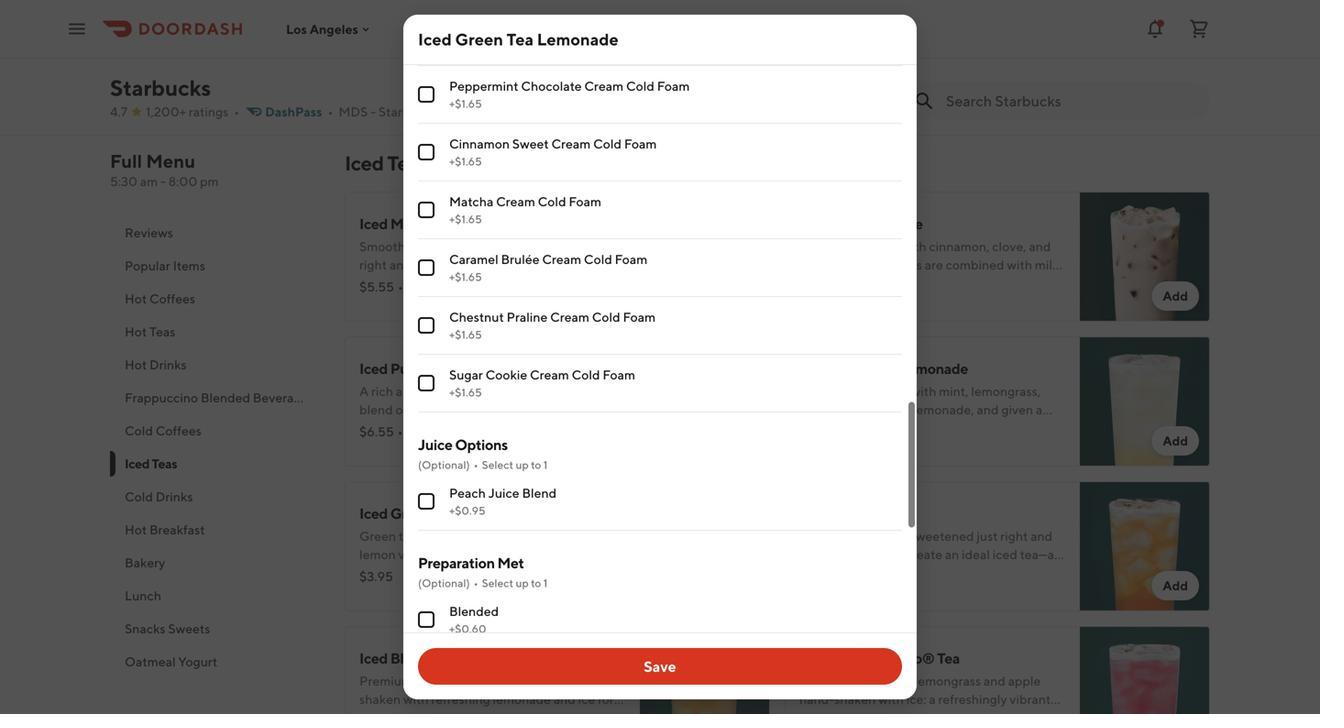Task type: describe. For each thing, give the bounding box(es) containing it.
tea for iced matcha tea latte smooth and creamy matcha sweetened just right and served with milk over ice. green has never tasted so good.
[[442, 215, 465, 232]]

$6.55 •
[[359, 424, 403, 439]]

given inside the iced green tea green tea blended with mint, lemongrass and lemon verbena, and given a good shake with ice. lightly flavored and oh-so-refreshing!
[[476, 547, 508, 562]]

for inside the iced black tea lemonade premium black tea sweetened just right, then shaken with refreshing lemonade and ice for this arnold palmer-inspired beverage.
[[598, 692, 614, 707]]

snacks sweets
[[125, 621, 210, 636]]

met
[[497, 554, 524, 572]]

92% (26)
[[424, 279, 475, 294]]

shake inside the iced green tea green tea blended with mint, lemongrass and lemon verbena, and given a good shake with ice. lightly flavored and oh-so-refreshing!
[[553, 547, 587, 562]]

iced chai tea latte image
[[1080, 192, 1210, 322]]

tea right cookie on the left bottom
[[530, 360, 553, 377]]

open menu image
[[66, 18, 88, 40]]

lemongrass for iced passion tango® tea
[[915, 674, 981, 689]]

and inside the iced black tea lemonade premium black tea sweetened just right, then shaken with refreshing lemonade and ice for this arnold palmer-inspired beverage.
[[554, 692, 576, 707]]

oatmeal yogurt button
[[110, 646, 323, 679]]

you.
[[1041, 565, 1065, 580]]

0 vertical spatial iced teas
[[345, 151, 427, 175]]

Item Search search field
[[946, 91, 1196, 111]]

cold inside cinnamon sweet cream cold foam +$1.65
[[593, 136, 622, 151]]

juice inside juice options (optional) • select up to 1
[[418, 436, 453, 453]]

92%
[[424, 279, 448, 294]]

iced inside iced green tea lemonade green tea blended with mint, lemongrass, lemon verbena and lemonade, and given a good shake with ice. lightly flavored and oh- so-refreshing!
[[800, 360, 828, 377]]

refreshing! inside the iced green tea green tea blended with mint, lemongrass and lemon verbena, and given a good shake with ice. lightly flavored and oh-so-refreshing!
[[539, 565, 603, 580]]

full
[[110, 150, 142, 172]]

oh- inside iced green tea lemonade green tea blended with mint, lemongrass, lemon verbena and lemonade, and given a good shake with ice. lightly flavored and oh- so-refreshing!
[[1038, 420, 1058, 436]]

green inside 'iced matcha tea latte smooth and creamy matcha sweetened just right and served with milk over ice. green has never tasted so good.'
[[562, 257, 599, 272]]

lemonade
[[493, 692, 551, 707]]

save
[[644, 658, 677, 675]]

arnold
[[383, 710, 423, 714]]

just inside the iced black tea lemonade premium black tea sweetened just right, then shaken with refreshing lemonade and ice for this arnold palmer-inspired beverage.
[[537, 674, 558, 689]]

add for iced green tea lemonade
[[1163, 433, 1188, 448]]

mint, inside iced green tea lemonade green tea blended with mint, lemongrass, lemon verbena and lemonade, and given a good shake with ice. lightly flavored and oh- so-refreshing!
[[939, 384, 969, 399]]

select for met
[[482, 577, 514, 590]]

ice inside the iced black tea lemonade premium black tea sweetened just right, then shaken with refreshing lemonade and ice for this arnold palmer-inspired beverage.
[[578, 692, 595, 707]]

blend
[[522, 486, 557, 501]]

breakfast
[[149, 522, 205, 537]]

add button for iced chai tea latte
[[1152, 282, 1199, 311]]

tasted
[[395, 276, 432, 291]]

notification bell image
[[1144, 18, 1166, 40]]

a inside 'iced passion tango® tea a blend of hibiscus, lemongrass and apple hand-shaken with ice: a refreshingly vibrant tea infused with the color of passion'
[[929, 692, 936, 707]]

peach
[[449, 486, 486, 501]]

mi
[[475, 104, 490, 119]]

hot for hot coffees
[[125, 291, 147, 306]]

smooth
[[359, 239, 405, 254]]

bakery
[[125, 555, 165, 570]]

iced matcha tea latte image
[[640, 192, 770, 322]]

juice options group
[[418, 435, 902, 531]]

passion
[[963, 710, 1007, 714]]

chocolate cream cold foam +$1.65
[[449, 21, 618, 52]]

rich
[[800, 565, 822, 580]]

latte for iced chai tea latte
[[889, 215, 923, 232]]

add button for iced green tea lemonade
[[1152, 426, 1199, 456]]

hot drinks
[[125, 357, 187, 372]]

group inside "iced green tea lemonade" dialog
[[418, 0, 902, 413]]

cream for praline
[[550, 310, 590, 325]]

peppermint inside peppermint chocolate cream cold foam +$1.65
[[449, 78, 519, 94]]

blend
[[812, 674, 845, 689]]

iced inside the iced black tea lemonade premium black tea sweetened just right, then shaken with refreshing lemonade and ice for this arnold palmer-inspired beverage.
[[359, 650, 388, 667]]

shaken inside 'iced passion tango® tea a blend of hibiscus, lemongrass and apple hand-shaken with ice: a refreshingly vibrant tea infused with the color of passion'
[[835, 692, 876, 707]]

shaken inside the iced black tea lemonade premium black tea sweetened just right, then shaken with refreshing lemonade and ice for this arnold palmer-inspired beverage.
[[359, 692, 401, 707]]

chestnut praline cream cold foam +$1.65
[[449, 310, 656, 341]]

flavored inside the iced green tea green tea blended with mint, lemongrass and lemon verbena, and given a good shake with ice. lightly flavored and oh-so-refreshing!
[[425, 565, 473, 580]]

green inside dialog
[[455, 29, 503, 49]]

milk inside 'iced matcha tea latte smooth and creamy matcha sweetened just right and served with milk over ice. green has never tasted so good.'
[[484, 257, 508, 272]]

served
[[414, 257, 453, 272]]

save button
[[418, 648, 902, 685]]

cream inside matcha cream cold foam +$1.65
[[496, 194, 535, 209]]

to inside premium black tea sweetened just right and shaken with ice to create an ideal iced tea—a rich and flavorful black tea journey awaits you.
[[891, 547, 903, 562]]

cream inside chocolate cream cold foam +$1.65
[[513, 21, 552, 36]]

tea inside 'iced passion tango® tea a blend of hibiscus, lemongrass and apple hand-shaken with ice: a refreshingly vibrant tea infused with the color of passion'
[[800, 710, 818, 714]]

dashpass •
[[265, 104, 333, 119]]

right inside premium black tea sweetened just right and shaken with ice to create an ideal iced tea—a rich and flavorful black tea journey awaits you.
[[1001, 529, 1028, 544]]

frappuccino blended beverages
[[125, 390, 314, 405]]

yogurt
[[178, 654, 217, 669]]

blended inside the iced green tea green tea blended with mint, lemongrass and lemon verbena, and given a good shake with ice. lightly flavored and oh-so-refreshing!
[[420, 529, 469, 544]]

then
[[594, 674, 621, 689]]

cinnamon sweet cream cold foam +$1.65
[[449, 136, 657, 168]]

iced green tea lemonade
[[418, 29, 619, 49]]

blended inside preparation met group
[[449, 604, 499, 619]]

iced inside 'iced matcha tea latte smooth and creamy matcha sweetened just right and served with milk over ice. green has never tasted so good.'
[[359, 215, 388, 232]]

0 vertical spatial teas
[[387, 151, 427, 175]]

combined
[[946, 257, 1005, 272]]

green up $3.95 at bottom left
[[359, 529, 396, 544]]

1 horizontal spatial latte
[[556, 360, 590, 377]]

refreshing
[[431, 692, 490, 707]]

tea inside 'iced passion tango® tea a blend of hibiscus, lemongrass and apple hand-shaken with ice: a refreshingly vibrant tea infused with the color of passion'
[[937, 650, 960, 667]]

premium black tea sweetened just right and shaken with ice to create an ideal iced tea—a rich and flavorful black tea journey awaits you.
[[800, 529, 1065, 580]]

iced peppermint mocha
[[359, 6, 515, 23]]

iced down the mds on the top left of the page
[[345, 151, 384, 175]]

given inside iced green tea lemonade green tea blended with mint, lemongrass, lemon verbena and lemonade, and given a good shake with ice. lightly flavored and oh- so-refreshing!
[[1002, 402, 1034, 417]]

chestnut
[[449, 310, 504, 325]]

pumpkin
[[390, 360, 449, 377]]

2 vertical spatial teas
[[152, 456, 177, 471]]

a inside the iced green tea green tea blended with mint, lemongrass and lemon verbena, and given a good shake with ice. lightly flavored and oh-so-refreshing!
[[511, 547, 517, 562]]

lemonade for iced green tea lemonade
[[537, 29, 619, 49]]

shaken inside premium black tea sweetened just right and shaken with ice to create an ideal iced tea—a rich and flavorful black tea journey awaits you.
[[800, 547, 841, 562]]

- inside full menu 5:30 am - 8:00 pm
[[160, 174, 166, 189]]

lunch button
[[110, 580, 323, 613]]

ideal
[[962, 547, 990, 562]]

hot for hot teas
[[125, 324, 147, 339]]

sweetened inside premium black tea sweetened just right and shaken with ice to create an ideal iced tea—a rich and flavorful black tea journey awaits you.
[[910, 529, 974, 544]]

0 horizontal spatial of
[[848, 674, 860, 689]]

• right ratings
[[234, 104, 239, 119]]

so- inside the iced green tea green tea blended with mint, lemongrass and lemon verbena, and given a good shake with ice. lightly flavored and oh-so-refreshing!
[[521, 565, 539, 580]]

tea inside iced green tea lemonade green tea blended with mint, lemongrass, lemon verbena and lemonade, and given a good shake with ice. lightly flavored and oh- so-refreshing!
[[839, 384, 858, 399]]

+$1.65 for cinnamon
[[449, 155, 482, 168]]

journey
[[955, 565, 999, 580]]

flavorful
[[849, 565, 897, 580]]

black inside the iced black tea lemonade premium black tea sweetened just right, then shaken with refreshing lemonade and ice for this arnold palmer-inspired beverage.
[[415, 674, 447, 689]]

5:30
[[110, 174, 138, 189]]

pm
[[200, 174, 219, 189]]

add for iced matcha tea latte
[[723, 288, 748, 304]]

cream for chocolate
[[585, 78, 624, 94]]

foam inside matcha cream cold foam +$1.65
[[569, 194, 602, 209]]

2 horizontal spatial black
[[900, 565, 931, 580]]

iced black tea lemonade image
[[640, 626, 770, 714]]

the for tea
[[863, 276, 882, 291]]

matcha
[[478, 239, 521, 254]]

select for options
[[482, 459, 514, 471]]

green up "verbena,"
[[390, 505, 431, 522]]

hibiscus,
[[862, 674, 912, 689]]

create
[[906, 547, 943, 562]]

matcha cream cold foam +$1.65
[[449, 194, 602, 226]]

foam for caramel brulée cream cold foam
[[615, 252, 648, 267]]

0 vertical spatial peppermint
[[390, 6, 468, 23]]

add for iced chai tea latte
[[1163, 288, 1188, 304]]

ratings
[[189, 104, 229, 119]]

iced green tea image
[[640, 481, 770, 612]]

beverages
[[253, 390, 314, 405]]

infused inside iced chai tea latte black tea infused with cinnamon, clove, and other warming spices are combined with milk and ice for the perfect balance of sweet and spicy.
[[856, 239, 899, 254]]

passion
[[831, 650, 880, 667]]

never
[[359, 276, 392, 291]]

hot for hot drinks
[[125, 357, 147, 372]]

los angeles button
[[286, 21, 373, 36]]

sugar
[[449, 367, 483, 382]]

mds
[[339, 104, 368, 119]]

with inside the iced black tea lemonade premium black tea sweetened just right, then shaken with refreshing lemonade and ice for this arnold palmer-inspired beverage.
[[403, 692, 429, 707]]

cream for cookie
[[530, 367, 569, 382]]

ice inside premium black tea sweetened just right and shaken with ice to create an ideal iced tea—a rich and flavorful black tea journey awaits you.
[[872, 547, 889, 562]]

• inside preparation met (optional) • select up to 1
[[474, 577, 478, 590]]

are
[[925, 257, 943, 272]]

has
[[601, 257, 621, 272]]

preparation
[[418, 554, 495, 572]]

cold inside matcha cream cold foam +$1.65
[[538, 194, 566, 209]]

so
[[434, 276, 447, 291]]

so- inside iced green tea lemonade green tea blended with mint, lemongrass, lemon verbena and lemonade, and given a good shake with ice. lightly flavored and oh- so-refreshing!
[[800, 439, 818, 454]]

spices
[[887, 257, 922, 272]]

right inside 'iced matcha tea latte smooth and creamy matcha sweetened just right and served with milk over ice. green has never tasted so good.'
[[359, 257, 387, 272]]

lightly inside the iced green tea green tea blended with mint, lemongrass and lemon verbena, and given a good shake with ice. lightly flavored and oh-so-refreshing!
[[382, 565, 423, 580]]

foam inside chocolate cream cold foam +$1.65
[[585, 21, 618, 36]]

iced black tea image
[[1080, 481, 1210, 612]]

iced inside dialog
[[418, 29, 452, 49]]

lemongrass,
[[971, 384, 1041, 399]]

chai inside iced chai tea latte black tea infused with cinnamon, clove, and other warming spices are combined with milk and ice for the perfect balance of sweet and spicy.
[[831, 215, 861, 232]]

lemon for iced green tea lemonade
[[800, 402, 836, 417]]

ice. inside the iced green tea green tea blended with mint, lemongrass and lemon verbena, and given a good shake with ice. lightly flavored and oh-so-refreshing!
[[359, 565, 380, 580]]

cold inside peppermint chocolate cream cold foam +$1.65
[[626, 78, 655, 94]]

• inside juice options (optional) • select up to 1
[[474, 459, 478, 471]]

ice. inside iced green tea lemonade green tea blended with mint, lemongrass, lemon verbena and lemonade, and given a good shake with ice. lightly flavored and oh- so-refreshing!
[[897, 420, 917, 436]]

cold coffees button
[[110, 415, 323, 448]]

matcha inside 'iced matcha tea latte smooth and creamy matcha sweetened just right and served with milk over ice. green has never tasted so good.'
[[390, 215, 439, 232]]

iced chai tea latte black tea infused with cinnamon, clove, and other warming spices are combined with milk and ice for the perfect balance of sweet and spicy.
[[800, 215, 1060, 309]]

hot for hot breakfast
[[125, 522, 147, 537]]

tea inside the iced black tea lemonade premium black tea sweetened just right, then shaken with refreshing lemonade and ice for this arnold palmer-inspired beverage.
[[449, 674, 468, 689]]

apple
[[1008, 674, 1041, 689]]

0 vertical spatial -
[[371, 104, 376, 119]]

refreshing! inside iced green tea lemonade green tea blended with mint, lemongrass, lemon verbena and lemonade, and given a good shake with ice. lightly flavored and oh- so-refreshing!
[[818, 439, 881, 454]]

oatmeal
[[125, 654, 176, 669]]

juice inside 'peach juice blend +$0.95'
[[489, 486, 520, 501]]

+$1.65 for chestnut
[[449, 328, 482, 341]]

blended inside button
[[201, 390, 250, 405]]

los angeles
[[286, 21, 358, 36]]

iced passion tango® tea image
[[1080, 626, 1210, 714]]

and inside 'iced passion tango® tea a blend of hibiscus, lemongrass and apple hand-shaken with ice: a refreshingly vibrant tea infused with the color of passion'
[[984, 674, 1006, 689]]

black inside the iced black tea lemonade premium black tea sweetened just right, then shaken with refreshing lemonade and ice for this arnold palmer-inspired beverage.
[[390, 650, 426, 667]]

peach juice blend +$0.95
[[449, 486, 557, 517]]

flavored inside iced green tea lemonade green tea blended with mint, lemongrass, lemon verbena and lemonade, and given a good shake with ice. lightly flavored and oh- so-refreshing!
[[962, 420, 1010, 436]]

tea down an
[[934, 565, 952, 580]]

89% (29)
[[423, 424, 475, 439]]

(29)
[[451, 424, 475, 439]]

2 vertical spatial of
[[949, 710, 960, 714]]

tea for iced green tea green tea blended with mint, lemongrass and lemon verbena, and given a good shake with ice. lightly flavored and oh-so-refreshing!
[[434, 505, 456, 522]]

with inside 'iced matcha tea latte smooth and creamy matcha sweetened just right and served with milk over ice. green has never tasted so good.'
[[456, 257, 481, 272]]

• right $5.55
[[398, 279, 403, 294]]

iced inside iced chai tea latte black tea infused with cinnamon, clove, and other warming spices are combined with milk and ice for the perfect balance of sweet and spicy.
[[800, 215, 828, 232]]

color
[[917, 710, 946, 714]]

reviews button
[[110, 216, 323, 249]]

drinks for hot drinks
[[149, 357, 187, 372]]

ice inside iced chai tea latte black tea infused with cinnamon, clove, and other warming spices are combined with milk and ice for the perfect balance of sweet and spicy.
[[824, 276, 841, 291]]

lunch
[[125, 588, 161, 603]]

oh- inside the iced green tea green tea blended with mint, lemongrass and lemon verbena, and given a good shake with ice. lightly flavored and oh-so-refreshing!
[[500, 565, 521, 580]]

iced left pumpkin
[[359, 360, 388, 377]]

am
[[140, 174, 158, 189]]

of inside iced chai tea latte black tea infused with cinnamon, clove, and other warming spices are combined with milk and ice for the perfect balance of sweet and spicy.
[[979, 276, 991, 291]]

this
[[359, 710, 381, 714]]

hot teas button
[[110, 315, 323, 348]]

tea for iced black tea lemonade premium black tea sweetened just right, then shaken with refreshing lemonade and ice for this arnold palmer-inspired beverage.
[[429, 650, 451, 667]]



Task type: vqa. For each thing, say whether or not it's contained in the screenshot.
bottommost min
no



Task type: locate. For each thing, give the bounding box(es) containing it.
lemonade down +$0.60
[[454, 650, 523, 667]]

peppermint chocolate cream cold foam +$1.65
[[449, 78, 690, 110]]

+$1.65 inside chestnut praline cream cold foam +$1.65
[[449, 328, 482, 341]]

iced peppermint mocha image
[[640, 0, 770, 113]]

cold inside chocolate cream cold foam +$1.65
[[554, 21, 583, 36]]

green up verbena
[[831, 360, 871, 377]]

(26)
[[451, 279, 475, 294]]

(optional) down 89% (29)
[[418, 459, 470, 471]]

popular items button
[[110, 249, 323, 282]]

1 for met
[[544, 577, 548, 590]]

infused inside 'iced passion tango® tea a blend of hibiscus, lemongrass and apple hand-shaken with ice: a refreshingly vibrant tea infused with the color of passion'
[[821, 710, 864, 714]]

0 horizontal spatial ice
[[578, 692, 595, 707]]

iced
[[359, 6, 388, 23], [418, 29, 452, 49], [345, 151, 384, 175], [359, 215, 388, 232], [800, 215, 828, 232], [359, 360, 388, 377], [800, 360, 828, 377], [125, 456, 150, 471], [359, 505, 388, 522], [359, 650, 388, 667], [800, 650, 828, 667]]

0 horizontal spatial mint,
[[499, 529, 529, 544]]

1.5
[[457, 104, 473, 119]]

2 vertical spatial lemonade
[[454, 650, 523, 667]]

1 vertical spatial teas
[[149, 324, 175, 339]]

up up blend
[[516, 459, 529, 471]]

cold drinks button
[[110, 481, 323, 514]]

tea down mocha at the top left
[[507, 29, 534, 49]]

sweet
[[512, 136, 549, 151]]

0 vertical spatial refreshing!
[[818, 439, 881, 454]]

4 hot from the top
[[125, 522, 147, 537]]

lemonade inside the iced black tea lemonade premium black tea sweetened just right, then shaken with refreshing lemonade and ice for this arnold palmer-inspired beverage.
[[454, 650, 523, 667]]

1 +$1.65 from the top
[[449, 39, 482, 52]]

verbena,
[[399, 547, 449, 562]]

hot
[[125, 291, 147, 306], [125, 324, 147, 339], [125, 357, 147, 372], [125, 522, 147, 537]]

foam for chestnut praline cream cold foam
[[623, 310, 656, 325]]

sweetened inside 'iced matcha tea latte smooth and creamy matcha sweetened just right and served with milk over ice. green has never tasted so good.'
[[524, 239, 588, 254]]

1 inside juice options (optional) • select up to 1
[[544, 459, 548, 471]]

0 vertical spatial infused
[[856, 239, 899, 254]]

+$1.65 up creamy at top
[[449, 213, 482, 226]]

lightly inside iced green tea lemonade green tea blended with mint, lemongrass, lemon verbena and lemonade, and given a good shake with ice. lightly flavored and oh- so-refreshing!
[[919, 420, 960, 436]]

up down met
[[516, 577, 529, 590]]

1,200+
[[146, 104, 186, 119]]

tea for iced green tea lemonade
[[507, 29, 534, 49]]

angeles
[[310, 21, 358, 36]]

chai
[[831, 215, 861, 232], [498, 360, 528, 377]]

tea for iced green tea lemonade green tea blended with mint, lemongrass, lemon verbena and lemonade, and given a good shake with ice. lightly flavored and oh- so-refreshing!
[[874, 360, 897, 377]]

just
[[590, 239, 612, 254], [977, 529, 998, 544], [537, 674, 558, 689]]

0 items, open order cart image
[[1188, 18, 1210, 40]]

right up 'iced'
[[1001, 529, 1028, 544]]

premium inside premium black tea sweetened just right and shaken with ice to create an ideal iced tea—a rich and flavorful black tea journey awaits you.
[[800, 529, 853, 544]]

caramel
[[449, 252, 499, 267]]

+$1.65 inside peppermint chocolate cream cold foam +$1.65
[[449, 97, 482, 110]]

1 vertical spatial right
[[1001, 529, 1028, 544]]

+$1.65 inside sugar cookie cream cold foam +$1.65
[[449, 386, 482, 399]]

for down warming
[[844, 276, 860, 291]]

0 vertical spatial 1
[[544, 459, 548, 471]]

lemon for iced green tea
[[359, 547, 396, 562]]

menu
[[146, 150, 195, 172]]

hot down hot teas
[[125, 357, 147, 372]]

up inside juice options (optional) • select up to 1
[[516, 459, 529, 471]]

+$0.95
[[449, 504, 486, 517]]

just inside premium black tea sweetened just right and shaken with ice to create an ideal iced tea—a rich and flavorful black tea journey awaits you.
[[977, 529, 998, 544]]

2 (optional) from the top
[[418, 577, 470, 590]]

cream right praline
[[550, 310, 590, 325]]

frappuccino blended beverages button
[[110, 381, 323, 415]]

1 horizontal spatial for
[[844, 276, 860, 291]]

juice left options
[[418, 436, 453, 453]]

1 vertical spatial chai
[[498, 360, 528, 377]]

lemonade for iced black tea lemonade premium black tea sweetened just right, then shaken with refreshing lemonade and ice for this arnold palmer-inspired beverage.
[[454, 650, 523, 667]]

chai up warming
[[831, 215, 861, 232]]

0 vertical spatial lemonade
[[537, 29, 619, 49]]

0 horizontal spatial ice.
[[359, 565, 380, 580]]

0 horizontal spatial given
[[476, 547, 508, 562]]

cold
[[554, 21, 583, 36], [626, 78, 655, 94], [593, 136, 622, 151], [538, 194, 566, 209], [584, 252, 612, 267], [592, 310, 621, 325], [572, 367, 600, 382], [125, 423, 153, 438], [125, 489, 153, 504]]

cream right sweet
[[552, 136, 591, 151]]

0 horizontal spatial refreshing!
[[539, 565, 603, 580]]

matcha up the smooth
[[390, 215, 439, 232]]

chocolate inside chocolate cream cold foam +$1.65
[[449, 21, 510, 36]]

cream right cookie on the left bottom
[[530, 367, 569, 382]]

lemonade up lemonade,
[[899, 360, 968, 377]]

• left 1.5
[[444, 104, 449, 119]]

1 horizontal spatial starbucks
[[379, 104, 437, 119]]

drinks up frappuccino
[[149, 357, 187, 372]]

to for options
[[531, 459, 541, 471]]

tea inside iced chai tea latte black tea infused with cinnamon, clove, and other warming spices are combined with milk and ice for the perfect balance of sweet and spicy.
[[835, 239, 853, 254]]

1 horizontal spatial milk
[[1035, 257, 1060, 272]]

tea up create
[[889, 529, 908, 544]]

a
[[1036, 402, 1043, 417], [511, 547, 517, 562], [929, 692, 936, 707]]

(optional) for preparation
[[418, 577, 470, 590]]

+$1.65 up cinnamon
[[449, 97, 482, 110]]

blended up "verbena,"
[[420, 529, 469, 544]]

premium inside the iced black tea lemonade premium black tea sweetened just right, then shaken with refreshing lemonade and ice for this arnold palmer-inspired beverage.
[[359, 674, 413, 689]]

a down lemongrass, on the right bottom of the page
[[1036, 402, 1043, 417]]

iced matcha tea latte smooth and creamy matcha sweetened just right and served with milk over ice. green has never tasted so good.
[[359, 215, 621, 291]]

+$1.65 down cinnamon
[[449, 155, 482, 168]]

starbucks down $6.95
[[379, 104, 437, 119]]

cold inside chestnut praline cream cold foam +$1.65
[[592, 310, 621, 325]]

warming
[[834, 257, 884, 272]]

right,
[[561, 674, 591, 689]]

0 horizontal spatial lemonade
[[454, 650, 523, 667]]

cream for sweet
[[552, 136, 591, 151]]

1 vertical spatial ice.
[[897, 420, 917, 436]]

shaken down 'blend'
[[835, 692, 876, 707]]

1 horizontal spatial just
[[590, 239, 612, 254]]

green down spicy.
[[800, 384, 836, 399]]

cream up matcha
[[496, 194, 535, 209]]

2 horizontal spatial lemonade
[[899, 360, 968, 377]]

0 vertical spatial lightly
[[919, 420, 960, 436]]

1 horizontal spatial right
[[1001, 529, 1028, 544]]

1 horizontal spatial lemonade
[[537, 29, 619, 49]]

coffees for hot coffees
[[149, 291, 195, 306]]

the down ice:
[[894, 710, 914, 714]]

1 horizontal spatial ice
[[824, 276, 841, 291]]

ice. left preparation
[[359, 565, 380, 580]]

1 vertical spatial drinks
[[156, 489, 193, 504]]

tea inside "iced green tea lemonade" dialog
[[507, 29, 534, 49]]

sweet
[[993, 276, 1028, 291]]

1 horizontal spatial black
[[855, 529, 887, 544]]

0 vertical spatial shake
[[832, 420, 866, 436]]

clove,
[[992, 239, 1027, 254]]

blended +$0.60
[[449, 604, 499, 636]]

up for met
[[516, 577, 529, 590]]

hot up hot drinks
[[125, 324, 147, 339]]

lemon inside iced green tea lemonade green tea blended with mint, lemongrass, lemon verbena and lemonade, and given a good shake with ice. lightly flavored and oh- so-refreshing!
[[800, 402, 836, 417]]

with inside premium black tea sweetened just right and shaken with ice to create an ideal iced tea—a rich and flavorful black tea journey awaits you.
[[844, 547, 869, 562]]

just inside 'iced matcha tea latte smooth and creamy matcha sweetened just right and served with milk over ice. green has never tasted so good.'
[[590, 239, 612, 254]]

0 horizontal spatial oh-
[[500, 565, 521, 580]]

0 horizontal spatial chai
[[498, 360, 528, 377]]

• right '$6.55'
[[398, 424, 403, 439]]

coffees inside button
[[149, 291, 195, 306]]

vibrant
[[1010, 692, 1051, 707]]

tea up warming
[[863, 215, 886, 232]]

+$1.65 down sugar
[[449, 386, 482, 399]]

lemon
[[800, 402, 836, 417], [359, 547, 396, 562]]

tea up warming
[[835, 239, 853, 254]]

iced teas
[[345, 151, 427, 175], [125, 456, 177, 471]]

a down 'peach juice blend +$0.95'
[[511, 547, 517, 562]]

0 vertical spatial juice
[[418, 436, 453, 453]]

1 horizontal spatial given
[[1002, 402, 1034, 417]]

iced inside the iced green tea green tea blended with mint, lemongrass and lemon verbena, and given a good shake with ice. lightly flavored and oh-so-refreshing!
[[359, 505, 388, 522]]

- right the mds on the top left of the page
[[371, 104, 376, 119]]

other
[[800, 257, 831, 272]]

1 horizontal spatial lightly
[[919, 420, 960, 436]]

0 horizontal spatial flavored
[[425, 565, 473, 580]]

mint, inside the iced green tea green tea blended with mint, lemongrass and lemon verbena, and given a good shake with ice. lightly flavored and oh-so-refreshing!
[[499, 529, 529, 544]]

(optional) down preparation
[[418, 577, 470, 590]]

latte for iced matcha tea latte
[[467, 215, 502, 232]]

foam inside sugar cookie cream cold foam +$1.65
[[603, 367, 636, 382]]

latte inside iced chai tea latte black tea infused with cinnamon, clove, and other warming spices are combined with milk and ice for the perfect balance of sweet and spicy.
[[889, 215, 923, 232]]

cream right over
[[542, 252, 582, 267]]

2 milk from the left
[[1035, 257, 1060, 272]]

cream down chestnut
[[451, 360, 495, 377]]

preparation met group
[[418, 553, 902, 649]]

teas inside hot teas button
[[149, 324, 175, 339]]

+$1.65 down chestnut
[[449, 328, 482, 341]]

popular
[[125, 258, 170, 273]]

1
[[544, 459, 548, 471], [544, 577, 548, 590]]

89%
[[423, 424, 448, 439]]

iced inside 'iced passion tango® tea a blend of hibiscus, lemongrass and apple hand-shaken with ice: a refreshingly vibrant tea infused with the color of passion'
[[800, 650, 828, 667]]

chocolate inside peppermint chocolate cream cold foam +$1.65
[[521, 78, 582, 94]]

drinks inside the cold drinks button
[[156, 489, 193, 504]]

1 vertical spatial premium
[[359, 674, 413, 689]]

+$1.65 inside chocolate cream cold foam +$1.65
[[449, 39, 482, 52]]

+$1.65 for peppermint
[[449, 97, 482, 110]]

lemon left verbena
[[800, 402, 836, 417]]

green
[[455, 29, 503, 49], [562, 257, 599, 272], [831, 360, 871, 377], [800, 384, 836, 399], [390, 505, 431, 522], [359, 529, 396, 544]]

latte up matcha
[[467, 215, 502, 232]]

+$1.65 down mocha at the top left
[[449, 39, 482, 52]]

iced up cold drinks
[[125, 456, 150, 471]]

0 horizontal spatial the
[[863, 276, 882, 291]]

praline
[[507, 310, 548, 325]]

ice
[[824, 276, 841, 291], [872, 547, 889, 562], [578, 692, 595, 707]]

milk inside iced chai tea latte black tea infused with cinnamon, clove, and other warming spices are combined with milk and ice for the perfect balance of sweet and spicy.
[[1035, 257, 1060, 272]]

the inside 'iced passion tango® tea a blend of hibiscus, lemongrass and apple hand-shaken with ice: a refreshingly vibrant tea infused with the color of passion'
[[894, 710, 914, 714]]

0 vertical spatial mint,
[[939, 384, 969, 399]]

1 horizontal spatial blended
[[449, 604, 499, 619]]

lightly down lemonade,
[[919, 420, 960, 436]]

lemongrass inside 'iced passion tango® tea a blend of hibiscus, lemongrass and apple hand-shaken with ice: a refreshingly vibrant tea infused with the color of passion'
[[915, 674, 981, 689]]

flavored down "verbena,"
[[425, 565, 473, 580]]

+$1.65 inside cinnamon sweet cream cold foam +$1.65
[[449, 155, 482, 168]]

bakery button
[[110, 547, 323, 580]]

6 +$1.65 from the top
[[449, 328, 482, 341]]

iced up this
[[359, 650, 388, 667]]

milk
[[484, 257, 508, 272], [1035, 257, 1060, 272]]

foam
[[585, 21, 618, 36], [657, 78, 690, 94], [624, 136, 657, 151], [569, 194, 602, 209], [615, 252, 648, 267], [623, 310, 656, 325], [603, 367, 636, 382]]

0 horizontal spatial lightly
[[382, 565, 423, 580]]

2 select from the top
[[482, 577, 514, 590]]

0 horizontal spatial good
[[520, 547, 550, 562]]

iced pumpkin cream chai tea latte image
[[640, 337, 770, 467]]

a inside iced green tea lemonade green tea blended with mint, lemongrass, lemon verbena and lemonade, and given a good shake with ice. lightly flavored and oh- so-refreshing!
[[1036, 402, 1043, 417]]

black up arnold
[[390, 650, 426, 667]]

0 vertical spatial lemon
[[800, 402, 836, 417]]

black up flavorful
[[855, 529, 887, 544]]

0 vertical spatial for
[[844, 276, 860, 291]]

coffees down popular items
[[149, 291, 195, 306]]

2 horizontal spatial ice.
[[897, 420, 917, 436]]

options
[[455, 436, 508, 453]]

cream up cinnamon sweet cream cold foam +$1.65
[[585, 78, 624, 94]]

1 horizontal spatial refreshing!
[[818, 439, 881, 454]]

3 +$1.65 from the top
[[449, 155, 482, 168]]

0 vertical spatial black
[[800, 239, 832, 254]]

1 horizontal spatial mint,
[[939, 384, 969, 399]]

reviews
[[125, 225, 173, 240]]

4 +$1.65 from the top
[[449, 213, 482, 226]]

lemonade inside dialog
[[537, 29, 619, 49]]

1 vertical spatial black
[[900, 565, 931, 580]]

8:00
[[169, 174, 197, 189]]

1 horizontal spatial the
[[894, 710, 914, 714]]

blended
[[860, 384, 909, 399], [420, 529, 469, 544]]

foam inside cinnamon sweet cream cold foam +$1.65
[[624, 136, 657, 151]]

inspired
[[473, 710, 519, 714]]

cream inside caramel brulée cream cold foam +$1.65
[[542, 252, 582, 267]]

1 vertical spatial ice
[[872, 547, 889, 562]]

drinks inside hot drinks button
[[149, 357, 187, 372]]

1 (optional) from the top
[[418, 459, 470, 471]]

0 vertical spatial so-
[[800, 439, 818, 454]]

cookie
[[486, 367, 528, 382]]

1 horizontal spatial lemongrass
[[915, 674, 981, 689]]

to for met
[[531, 577, 541, 590]]

snacks sweets button
[[110, 613, 323, 646]]

$5.55 •
[[359, 279, 403, 294]]

0 horizontal spatial starbucks
[[110, 75, 211, 101]]

sweetened up an
[[910, 529, 974, 544]]

(optional) for juice
[[418, 459, 470, 471]]

5 +$1.65 from the top
[[449, 271, 482, 283]]

1 vertical spatial iced teas
[[125, 456, 177, 471]]

+$1.65 for caramel
[[449, 271, 482, 283]]

premium up rich
[[800, 529, 853, 544]]

1 for options
[[544, 459, 548, 471]]

0 horizontal spatial blended
[[420, 529, 469, 544]]

1 vertical spatial so-
[[521, 565, 539, 580]]

tea inside the iced green tea green tea blended with mint, lemongrass and lemon verbena, and given a good shake with ice. lightly flavored and oh-so-refreshing!
[[399, 529, 417, 544]]

iced up $3.95 at bottom left
[[359, 505, 388, 522]]

right
[[359, 257, 387, 272], [1001, 529, 1028, 544]]

select down options
[[482, 459, 514, 471]]

iced pumpkin cream chai tea latte
[[359, 360, 590, 377]]

1 vertical spatial up
[[516, 577, 529, 590]]

2 vertical spatial sweetened
[[470, 674, 534, 689]]

refreshing! down verbena
[[818, 439, 881, 454]]

awaits
[[1001, 565, 1038, 580]]

starbucks up 1,200+
[[110, 75, 211, 101]]

just up has
[[590, 239, 612, 254]]

lemongrass down blend
[[531, 529, 598, 544]]

1 hot from the top
[[125, 291, 147, 306]]

+$1.65 for sugar
[[449, 386, 482, 399]]

cold inside caramel brulée cream cold foam +$1.65
[[584, 252, 612, 267]]

lemonade up peppermint chocolate cream cold foam +$1.65
[[537, 29, 619, 49]]

1 vertical spatial coffees
[[156, 423, 202, 438]]

tea up refreshing
[[449, 674, 468, 689]]

oh- down lemongrass, on the right bottom of the page
[[1038, 420, 1058, 436]]

0 vertical spatial right
[[359, 257, 387, 272]]

1 vertical spatial refreshing!
[[539, 565, 603, 580]]

None checkbox
[[418, 28, 435, 45], [418, 86, 435, 103], [418, 144, 435, 160], [418, 202, 435, 218], [418, 260, 435, 276], [418, 317, 435, 334], [418, 375, 435, 392], [418, 493, 435, 510], [418, 612, 435, 628], [418, 28, 435, 45], [418, 86, 435, 103], [418, 144, 435, 160], [418, 202, 435, 218], [418, 260, 435, 276], [418, 317, 435, 334], [418, 375, 435, 392], [418, 493, 435, 510], [418, 612, 435, 628]]

1 vertical spatial chocolate
[[521, 78, 582, 94]]

cold inside sugar cookie cream cold foam +$1.65
[[572, 367, 600, 382]]

mocha
[[470, 6, 515, 23]]

• left the mds on the top left of the page
[[328, 104, 333, 119]]

4.7
[[110, 104, 128, 119]]

lightly
[[919, 420, 960, 436], [382, 565, 423, 580]]

chai right sugar
[[498, 360, 528, 377]]

foam for peppermint chocolate cream cold foam
[[657, 78, 690, 94]]

iced up 'other'
[[800, 215, 828, 232]]

1 vertical spatial sweetened
[[910, 529, 974, 544]]

up inside preparation met (optional) • select up to 1
[[516, 577, 529, 590]]

1 horizontal spatial matcha
[[449, 194, 494, 209]]

juice left blend
[[489, 486, 520, 501]]

1 vertical spatial matcha
[[390, 215, 439, 232]]

1 vertical spatial just
[[977, 529, 998, 544]]

0 vertical spatial drinks
[[149, 357, 187, 372]]

0 vertical spatial oh-
[[1038, 420, 1058, 436]]

to inside preparation met (optional) • select up to 1
[[531, 577, 541, 590]]

2 hot from the top
[[125, 324, 147, 339]]

blended inside iced green tea lemonade green tea blended with mint, lemongrass, lemon verbena and lemonade, and given a good shake with ice. lightly flavored and oh- so-refreshing!
[[860, 384, 909, 399]]

0 horizontal spatial shake
[[553, 547, 587, 562]]

foam for sugar cookie cream cold foam
[[603, 367, 636, 382]]

0 vertical spatial black
[[855, 529, 887, 544]]

1 vertical spatial starbucks
[[379, 104, 437, 119]]

0 horizontal spatial latte
[[467, 215, 502, 232]]

2 +$1.65 from the top
[[449, 97, 482, 110]]

hot up bakery
[[125, 522, 147, 537]]

iced right "angeles"
[[359, 6, 388, 23]]

ice. right over
[[539, 257, 559, 272]]

lemongrass for iced green tea
[[531, 529, 598, 544]]

0 horizontal spatial lemongrass
[[531, 529, 598, 544]]

iced passion tango® tea a blend of hibiscus, lemongrass and apple hand-shaken with ice: a refreshingly vibrant tea infused with the color of passion
[[800, 650, 1051, 714]]

group containing chocolate cream cold foam
[[418, 0, 902, 413]]

latte inside 'iced matcha tea latte smooth and creamy matcha sweetened just right and served with milk over ice. green has never tasted so good.'
[[467, 215, 502, 232]]

starbucks
[[110, 75, 211, 101], [379, 104, 437, 119]]

good inside iced green tea lemonade green tea blended with mint, lemongrass, lemon verbena and lemonade, and given a good shake with ice. lightly flavored and oh- so-refreshing!
[[800, 420, 830, 436]]

ice. inside 'iced matcha tea latte smooth and creamy matcha sweetened just right and served with milk over ice. green has never tasted so good.'
[[539, 257, 559, 272]]

the for tango®
[[894, 710, 914, 714]]

spicy.
[[800, 294, 832, 309]]

(optional) inside preparation met (optional) • select up to 1
[[418, 577, 470, 590]]

for
[[844, 276, 860, 291], [598, 692, 614, 707]]

0 vertical spatial lemongrass
[[531, 529, 598, 544]]

0 horizontal spatial iced teas
[[125, 456, 177, 471]]

+$1.65 inside matcha cream cold foam +$1.65
[[449, 213, 482, 226]]

palmer-
[[426, 710, 473, 714]]

premium up this
[[359, 674, 413, 689]]

up for options
[[516, 459, 529, 471]]

good
[[800, 420, 830, 436], [520, 547, 550, 562]]

1 horizontal spatial blended
[[860, 384, 909, 399]]

0 vertical spatial chocolate
[[449, 21, 510, 36]]

for down then
[[598, 692, 614, 707]]

1 select from the top
[[482, 459, 514, 471]]

good inside the iced green tea green tea blended with mint, lemongrass and lemon verbena, and given a good shake with ice. lightly flavored and oh-so-refreshing!
[[520, 547, 550, 562]]

1 vertical spatial the
[[894, 710, 914, 714]]

sweetened up over
[[524, 239, 588, 254]]

0 vertical spatial chai
[[831, 215, 861, 232]]

0 horizontal spatial blended
[[201, 390, 250, 405]]

refreshing!
[[818, 439, 881, 454], [539, 565, 603, 580]]

3 hot from the top
[[125, 357, 147, 372]]

2 1 from the top
[[544, 577, 548, 590]]

shake down verbena
[[832, 420, 866, 436]]

cream for brulée
[[542, 252, 582, 267]]

chocolate
[[449, 21, 510, 36], [521, 78, 582, 94]]

lemonade for iced green tea lemonade green tea blended with mint, lemongrass, lemon verbena and lemonade, and given a good shake with ice. lightly flavored and oh- so-refreshing!
[[899, 360, 968, 377]]

1 vertical spatial lemon
[[359, 547, 396, 562]]

teas down mds - starbucks • 1.5 mi
[[387, 151, 427, 175]]

tea up verbena
[[839, 384, 858, 399]]

1 horizontal spatial premium
[[800, 529, 853, 544]]

1 milk from the left
[[484, 257, 508, 272]]

tea
[[835, 239, 853, 254], [839, 384, 858, 399], [399, 529, 417, 544], [889, 529, 908, 544], [934, 565, 952, 580], [449, 674, 468, 689], [800, 710, 818, 714]]

1 horizontal spatial lemon
[[800, 402, 836, 417]]

preparation met (optional) • select up to 1
[[418, 554, 548, 590]]

tea inside 'iced matcha tea latte smooth and creamy matcha sweetened just right and served with milk over ice. green has never tasted so good.'
[[442, 215, 465, 232]]

coffees for cold coffees
[[156, 423, 202, 438]]

refreshingly
[[939, 692, 1007, 707]]

dashpass
[[265, 104, 322, 119]]

blended down hot drinks button
[[201, 390, 250, 405]]

shake inside iced green tea lemonade green tea blended with mint, lemongrass, lemon verbena and lemonade, and given a good shake with ice. lightly flavored and oh- so-refreshing!
[[832, 420, 866, 436]]

coffees down frappuccino
[[156, 423, 202, 438]]

tea up creamy at top
[[442, 215, 465, 232]]

drinks up breakfast
[[156, 489, 193, 504]]

peppermint left mocha at the top left
[[390, 6, 468, 23]]

over
[[511, 257, 537, 272]]

flavored down lemongrass, on the right bottom of the page
[[962, 420, 1010, 436]]

1 vertical spatial peppermint
[[449, 78, 519, 94]]

cream inside peppermint chocolate cream cold foam +$1.65
[[585, 78, 624, 94]]

foam inside chestnut praline cream cold foam +$1.65
[[623, 310, 656, 325]]

tea for iced chai tea latte black tea infused with cinnamon, clove, and other warming spices are combined with milk and ice for the perfect balance of sweet and spicy.
[[863, 215, 886, 232]]

1 1 from the top
[[544, 459, 548, 471]]

sugar cookie cream cold foam +$1.65
[[449, 367, 636, 399]]

0 vertical spatial select
[[482, 459, 514, 471]]

1 horizontal spatial a
[[929, 692, 936, 707]]

of down passion
[[848, 674, 860, 689]]

coffees inside button
[[156, 423, 202, 438]]

the
[[863, 276, 882, 291], [894, 710, 914, 714]]

up
[[516, 459, 529, 471], [516, 577, 529, 590]]

tea inside iced chai tea latte black tea infused with cinnamon, clove, and other warming spices are combined with milk and ice for the perfect balance of sweet and spicy.
[[863, 215, 886, 232]]

iced green tea lemonade dialog
[[403, 0, 917, 700]]

2 horizontal spatial latte
[[889, 215, 923, 232]]

0 vertical spatial sweetened
[[524, 239, 588, 254]]

1 horizontal spatial oh-
[[1038, 420, 1058, 436]]

foam for cinnamon sweet cream cold foam
[[624, 136, 657, 151]]

2 up from the top
[[516, 577, 529, 590]]

shake
[[832, 420, 866, 436], [553, 547, 587, 562]]

lemon up $3.95 at bottom left
[[359, 547, 396, 562]]

1 vertical spatial lightly
[[382, 565, 423, 580]]

tea down +$0.60
[[429, 650, 451, 667]]

- right am
[[160, 174, 166, 189]]

given down lemongrass, on the right bottom of the page
[[1002, 402, 1034, 417]]

0 vertical spatial up
[[516, 459, 529, 471]]

0 vertical spatial just
[[590, 239, 612, 254]]

tea inside iced green tea lemonade green tea blended with mint, lemongrass, lemon verbena and lemonade, and given a good shake with ice. lightly flavored and oh- so-refreshing!
[[874, 360, 897, 377]]

milk right combined
[[1035, 257, 1060, 272]]

7 +$1.65 from the top
[[449, 386, 482, 399]]

2 horizontal spatial a
[[1036, 402, 1043, 417]]

iced black tea lemonade premium black tea sweetened just right, then shaken with refreshing lemonade and ice for this arnold palmer-inspired beverage.
[[359, 650, 621, 714]]

full menu 5:30 am - 8:00 pm
[[110, 150, 219, 189]]

infused up warming
[[856, 239, 899, 254]]

foam inside peppermint chocolate cream cold foam +$1.65
[[657, 78, 690, 94]]

teas down cold coffees
[[152, 456, 177, 471]]

1 horizontal spatial so-
[[800, 439, 818, 454]]

oh- right preparation
[[500, 565, 521, 580]]

just left right, at the bottom
[[537, 674, 558, 689]]

group
[[418, 0, 902, 413]]

drinks for cold drinks
[[156, 489, 193, 504]]

black inside iced chai tea latte black tea infused with cinnamon, clove, and other warming spices are combined with milk and ice for the perfect balance of sweet and spicy.
[[800, 239, 832, 254]]

tea—a
[[1020, 547, 1055, 562]]

black up 'other'
[[800, 239, 832, 254]]

sweetened inside the iced black tea lemonade premium black tea sweetened just right, then shaken with refreshing lemonade and ice for this arnold palmer-inspired beverage.
[[470, 674, 534, 689]]

for inside iced chai tea latte black tea infused with cinnamon, clove, and other warming spices are combined with milk and ice for the perfect balance of sweet and spicy.
[[844, 276, 860, 291]]

iced green tea lemonade image
[[1080, 337, 1210, 467]]

matcha inside matcha cream cold foam +$1.65
[[449, 194, 494, 209]]

items
[[173, 258, 205, 273]]

2 vertical spatial just
[[537, 674, 558, 689]]

1 vertical spatial shake
[[553, 547, 587, 562]]

lemongrass
[[531, 529, 598, 544], [915, 674, 981, 689]]

peppermint up mi
[[449, 78, 519, 94]]

hot teas
[[125, 324, 175, 339]]

creamy
[[433, 239, 475, 254]]

lemonade
[[537, 29, 619, 49], [899, 360, 968, 377], [454, 650, 523, 667]]

mds - starbucks • 1.5 mi
[[339, 104, 490, 119]]

1 vertical spatial a
[[511, 547, 517, 562]]

add button for iced matcha tea latte
[[712, 282, 759, 311]]

select inside juice options (optional) • select up to 1
[[482, 459, 514, 471]]

1 up from the top
[[516, 459, 529, 471]]

1,200+ ratings •
[[146, 104, 239, 119]]

0 horizontal spatial black
[[390, 650, 426, 667]]

teas
[[387, 151, 427, 175], [149, 324, 175, 339], [152, 456, 177, 471]]

• down options
[[474, 459, 478, 471]]

1 horizontal spatial ice.
[[539, 257, 559, 272]]

tea inside the iced green tea green tea blended with mint, lemongrass and lemon verbena, and given a good shake with ice. lightly flavored and oh-so-refreshing!
[[434, 505, 456, 522]]

tea down peach
[[434, 505, 456, 522]]

cream for pumpkin
[[451, 360, 495, 377]]

hot coffees
[[125, 291, 195, 306]]

0 horizontal spatial chocolate
[[449, 21, 510, 36]]



